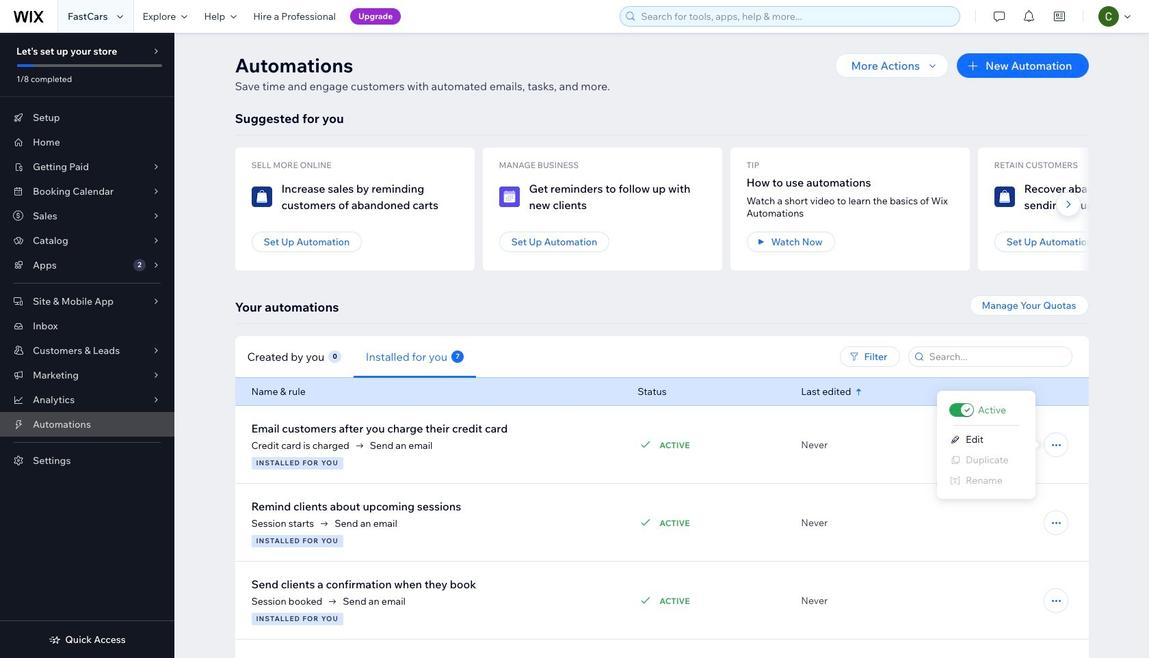 Task type: locate. For each thing, give the bounding box(es) containing it.
tab list
[[235, 336, 668, 378]]

menu
[[937, 399, 1036, 491]]

category image
[[251, 187, 272, 207], [499, 187, 520, 207]]

Search... field
[[925, 347, 1067, 367]]

list
[[235, 148, 1149, 271]]

1 horizontal spatial category image
[[499, 187, 520, 207]]

category image
[[994, 187, 1015, 207]]

sidebar element
[[0, 33, 174, 659]]

0 horizontal spatial category image
[[251, 187, 272, 207]]

Search for tools, apps, help & more... field
[[637, 7, 956, 26]]



Task type: vqa. For each thing, say whether or not it's contained in the screenshot.
first Category icon
yes



Task type: describe. For each thing, give the bounding box(es) containing it.
1 category image from the left
[[251, 187, 272, 207]]

2 category image from the left
[[499, 187, 520, 207]]



